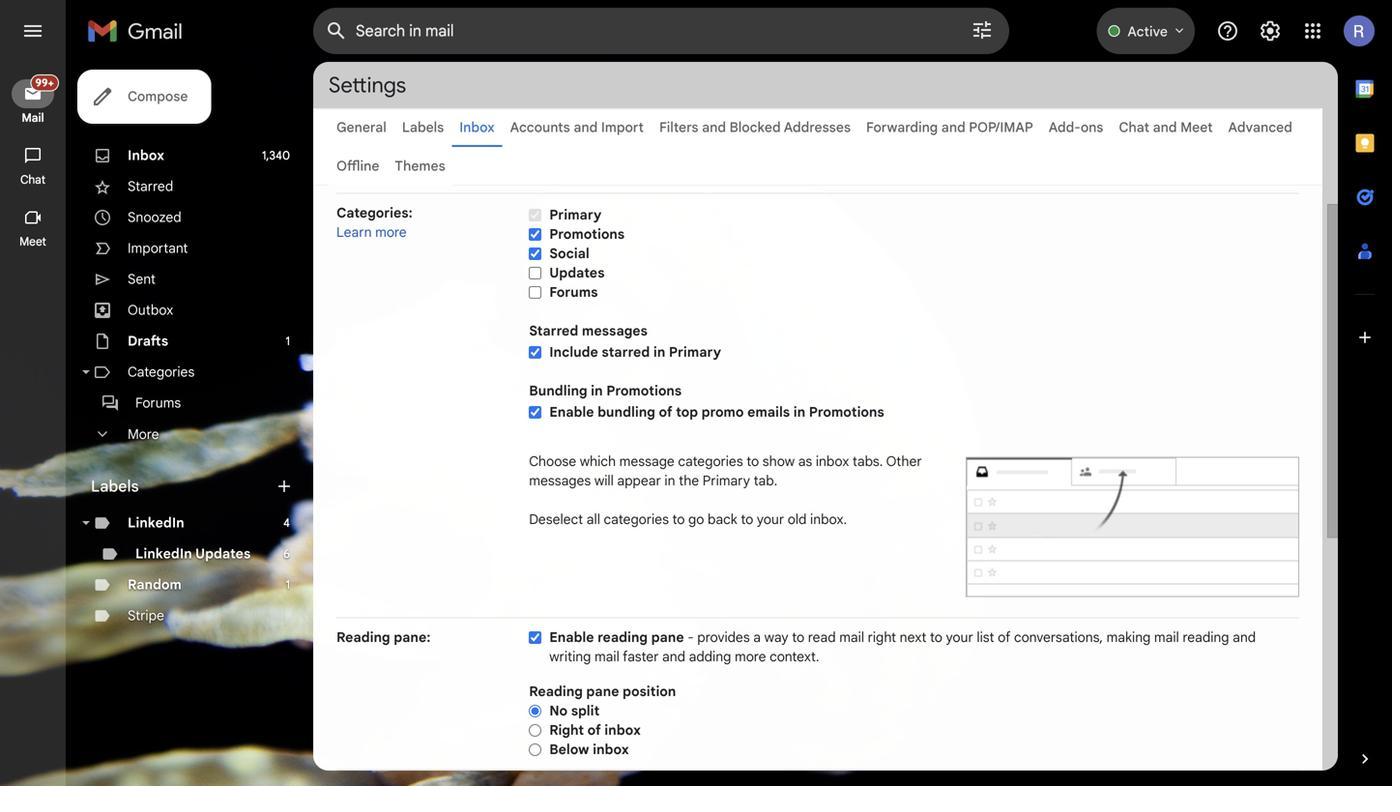 Task type: describe. For each thing, give the bounding box(es) containing it.
starred
[[602, 344, 650, 361]]

labels for labels "link"
[[402, 119, 444, 136]]

learn
[[337, 224, 372, 241]]

forwarding and pop/imap
[[867, 119, 1034, 136]]

tabs.
[[853, 453, 883, 470]]

top
[[676, 404, 698, 421]]

sent
[[128, 271, 156, 288]]

1 reading from the left
[[598, 629, 648, 646]]

labels link
[[402, 119, 444, 136]]

as
[[799, 453, 813, 470]]

1 horizontal spatial tab list
[[1338, 62, 1393, 717]]

appear
[[617, 472, 661, 489]]

-
[[688, 629, 694, 646]]

more inside categories: learn more
[[375, 224, 407, 241]]

enable for enable bundling of top promo emails in promotions
[[550, 404, 594, 421]]

blocked
[[730, 119, 781, 136]]

mail heading
[[0, 110, 66, 126]]

messages inside choose which message categories to show as inbox tabs. other messages will appear in the primary tab.
[[529, 472, 591, 489]]

linkedin for linkedin updates
[[135, 545, 192, 562]]

0 vertical spatial primary
[[550, 206, 602, 223]]

0 vertical spatial forums
[[550, 284, 598, 301]]

advanced search options image
[[963, 11, 1002, 49]]

1 vertical spatial inbox link
[[128, 147, 164, 164]]

1 vertical spatial inbox
[[605, 722, 641, 739]]

Primary checkbox
[[529, 208, 542, 222]]

reading inside '- provides a way to read mail right next to your list of conversations, making mail reading and writing mail faster and adding more context.'
[[1183, 629, 1230, 646]]

a
[[754, 629, 761, 646]]

filters and blocked addresses link
[[660, 119, 851, 136]]

No split radio
[[529, 704, 542, 718]]

split
[[571, 703, 600, 720]]

to up context.
[[792, 629, 805, 646]]

enable reading pane
[[550, 629, 684, 646]]

making
[[1107, 629, 1151, 646]]

compose
[[128, 88, 188, 105]]

social
[[550, 245, 590, 262]]

forwarding
[[867, 119, 938, 136]]

accounts and import
[[510, 119, 644, 136]]

2 vertical spatial promotions
[[809, 404, 885, 421]]

accounts and import link
[[510, 119, 644, 136]]

to right next at the bottom right of page
[[930, 629, 943, 646]]

go
[[689, 511, 704, 528]]

right
[[550, 722, 584, 739]]

starred for starred messages
[[529, 323, 579, 339]]

reading pane position
[[529, 683, 676, 700]]

linkedin for linkedin link
[[128, 515, 184, 531]]

and for filters
[[702, 119, 726, 136]]

main menu image
[[21, 19, 44, 43]]

labels for "labels" heading
[[91, 477, 139, 496]]

Search in mail search field
[[313, 8, 1010, 54]]

Updates checkbox
[[529, 266, 542, 280]]

starred for starred link
[[128, 178, 173, 195]]

drafts link
[[128, 333, 168, 350]]

filters and blocked addresses
[[660, 119, 851, 136]]

offline link
[[337, 158, 379, 175]]

conversations,
[[1014, 629, 1104, 646]]

1 vertical spatial updates
[[195, 545, 251, 562]]

your inside '- provides a way to read mail right next to your list of conversations, making mail reading and writing mail faster and adding more context.'
[[946, 629, 974, 646]]

compose button
[[77, 70, 211, 124]]

0 vertical spatial messages
[[582, 323, 648, 339]]

mail
[[22, 111, 44, 125]]

settings image
[[1259, 19, 1282, 43]]

right
[[868, 629, 897, 646]]

accounts
[[510, 119, 570, 136]]

bundling
[[529, 382, 588, 399]]

Forums checkbox
[[529, 285, 542, 300]]

2 vertical spatial inbox
[[593, 741, 629, 758]]

add-ons
[[1049, 119, 1104, 136]]

next
[[900, 629, 927, 646]]

more button
[[77, 419, 302, 450]]

of inside '- provides a way to read mail right next to your list of conversations, making mail reading and writing mail faster and adding more context.'
[[998, 629, 1011, 646]]

99+
[[35, 76, 54, 89]]

chat and meet link
[[1119, 119, 1213, 136]]

Enable bundling of top promo emails in Promotions checkbox
[[529, 405, 542, 420]]

meet inside heading
[[19, 235, 46, 249]]

primary inside choose which message categories to show as inbox tabs. other messages will appear in the primary tab.
[[703, 472, 750, 489]]

0 vertical spatial pane
[[651, 629, 684, 646]]

categories link
[[128, 364, 195, 381]]

pop/imap
[[969, 119, 1034, 136]]

tab.
[[754, 472, 778, 489]]

1,340
[[262, 148, 290, 163]]

emails
[[748, 404, 790, 421]]

general link
[[337, 119, 387, 136]]

below
[[550, 741, 589, 758]]

position
[[623, 683, 676, 700]]

in inside choose which message categories to show as inbox tabs. other messages will appear in the primary tab.
[[665, 472, 676, 489]]

snoozed link
[[128, 209, 182, 226]]

0 vertical spatial meet
[[1181, 119, 1213, 136]]

stripe link
[[128, 607, 164, 624]]

promo
[[702, 404, 744, 421]]

99+ link
[[12, 74, 59, 108]]

in up bundling
[[591, 382, 603, 399]]

categories:
[[337, 205, 413, 221]]

settings
[[329, 72, 406, 99]]

show
[[763, 453, 795, 470]]

to inside choose which message categories to show as inbox tabs. other messages will appear in the primary tab.
[[747, 453, 759, 470]]

Search in mail text field
[[356, 21, 917, 41]]

navigation containing mail
[[0, 62, 68, 786]]

starred messages
[[529, 323, 648, 339]]

import
[[601, 119, 644, 136]]

choose which message categories to show as inbox tabs. other messages will appear in the primary tab.
[[529, 453, 922, 489]]

1 for drafts
[[286, 334, 290, 349]]

stripe
[[128, 607, 164, 624]]

1 horizontal spatial inbox
[[460, 119, 495, 136]]

general
[[337, 119, 387, 136]]

more
[[128, 426, 159, 443]]

Social checkbox
[[529, 246, 542, 261]]

random
[[128, 576, 182, 593]]

bundling
[[598, 404, 656, 421]]

read
[[808, 629, 836, 646]]

to right back
[[741, 511, 754, 528]]



Task type: vqa. For each thing, say whether or not it's contained in the screenshot.
faster.
no



Task type: locate. For each thing, give the bounding box(es) containing it.
1 vertical spatial primary
[[669, 344, 722, 361]]

inbox up starred link
[[128, 147, 164, 164]]

starred
[[128, 178, 173, 195], [529, 323, 579, 339]]

updates left the '6'
[[195, 545, 251, 562]]

outbox link
[[128, 302, 173, 319]]

messages up starred
[[582, 323, 648, 339]]

right of inbox
[[550, 722, 641, 739]]

support image
[[1217, 19, 1240, 43]]

in
[[654, 344, 666, 361], [591, 382, 603, 399], [794, 404, 806, 421], [665, 472, 676, 489]]

0 horizontal spatial mail
[[595, 648, 620, 665]]

offline
[[337, 158, 379, 175]]

promotions up bundling
[[607, 382, 682, 399]]

chat for chat
[[20, 173, 45, 187]]

in left the the
[[665, 472, 676, 489]]

starred up snoozed link on the left of the page
[[128, 178, 173, 195]]

meet down chat heading
[[19, 235, 46, 249]]

1 vertical spatial categories
[[604, 511, 669, 528]]

0 horizontal spatial pane
[[586, 683, 619, 700]]

meet left advanced link
[[1181, 119, 1213, 136]]

reading up no
[[529, 683, 583, 700]]

1 1 from the top
[[286, 334, 290, 349]]

chat inside heading
[[20, 173, 45, 187]]

1 horizontal spatial meet
[[1181, 119, 1213, 136]]

0 horizontal spatial tab list
[[313, 108, 1323, 186]]

chat and meet
[[1119, 119, 1213, 136]]

add-ons link
[[1049, 119, 1104, 136]]

primary
[[550, 206, 602, 223], [669, 344, 722, 361], [703, 472, 750, 489]]

outbox
[[128, 302, 173, 319]]

2 enable from the top
[[550, 629, 594, 646]]

primary up social
[[550, 206, 602, 223]]

2 vertical spatial primary
[[703, 472, 750, 489]]

0 vertical spatial enable
[[550, 404, 594, 421]]

linkedin updates
[[135, 545, 251, 562]]

0 vertical spatial your
[[757, 511, 784, 528]]

random link
[[128, 576, 182, 593]]

in right 'emails'
[[794, 404, 806, 421]]

pane left the -
[[651, 629, 684, 646]]

0 vertical spatial labels
[[402, 119, 444, 136]]

1 vertical spatial pane
[[586, 683, 619, 700]]

chat for chat and meet
[[1119, 119, 1150, 136]]

enable down bundling
[[550, 404, 594, 421]]

and for accounts
[[574, 119, 598, 136]]

2 horizontal spatial of
[[998, 629, 1011, 646]]

1 horizontal spatial of
[[659, 404, 673, 421]]

enable bundling of top promo emails in promotions
[[550, 404, 885, 421]]

categories: learn more
[[337, 205, 413, 241]]

0 horizontal spatial meet
[[19, 235, 46, 249]]

reading up "faster"
[[598, 629, 648, 646]]

reading
[[598, 629, 648, 646], [1183, 629, 1230, 646]]

1 horizontal spatial reading
[[529, 683, 583, 700]]

advanced
[[1229, 119, 1293, 136]]

reading right making
[[1183, 629, 1230, 646]]

mail
[[840, 629, 865, 646], [1155, 629, 1180, 646], [595, 648, 620, 665]]

inbox
[[816, 453, 849, 470], [605, 722, 641, 739], [593, 741, 629, 758]]

your left the list
[[946, 629, 974, 646]]

inbox down right of inbox
[[593, 741, 629, 758]]

important link
[[128, 240, 188, 257]]

0 vertical spatial inbox
[[816, 453, 849, 470]]

- provides a way to read mail right next to your list of conversations, making mail reading and writing mail faster and adding more context.
[[550, 629, 1256, 665]]

gmail image
[[87, 12, 192, 50]]

meet heading
[[0, 234, 66, 250]]

1 vertical spatial forums
[[135, 395, 181, 412]]

to left go on the bottom of the page
[[673, 511, 685, 528]]

inbox.
[[810, 511, 847, 528]]

your
[[757, 511, 784, 528], [946, 629, 974, 646]]

way
[[765, 629, 789, 646]]

0 vertical spatial linkedin
[[128, 515, 184, 531]]

linkedin updates link
[[135, 545, 251, 562]]

and for chat
[[1153, 119, 1178, 136]]

Promotions checkbox
[[529, 227, 542, 242]]

starred link
[[128, 178, 173, 195]]

which
[[580, 453, 616, 470]]

inbox right as
[[816, 453, 849, 470]]

list
[[977, 629, 995, 646]]

more
[[375, 224, 407, 241], [735, 648, 766, 665]]

will
[[595, 472, 614, 489]]

themes link
[[395, 158, 446, 175]]

themes
[[395, 158, 446, 175]]

0 horizontal spatial chat
[[20, 173, 45, 187]]

messages down choose
[[529, 472, 591, 489]]

1 horizontal spatial mail
[[840, 629, 865, 646]]

1 horizontal spatial more
[[735, 648, 766, 665]]

include
[[550, 344, 598, 361]]

linkedin link
[[128, 515, 184, 531]]

inbox right labels "link"
[[460, 119, 495, 136]]

6
[[284, 547, 290, 561]]

meet
[[1181, 119, 1213, 136], [19, 235, 46, 249]]

inbox link right labels "link"
[[460, 119, 495, 136]]

1 horizontal spatial inbox link
[[460, 119, 495, 136]]

categories
[[678, 453, 743, 470], [604, 511, 669, 528]]

pane:
[[394, 629, 431, 646]]

Include starred in Primary checkbox
[[529, 345, 542, 360]]

1 vertical spatial more
[[735, 648, 766, 665]]

2 1 from the top
[[286, 578, 290, 592]]

0 horizontal spatial labels
[[91, 477, 139, 496]]

messages
[[582, 323, 648, 339], [529, 472, 591, 489]]

1 vertical spatial promotions
[[607, 382, 682, 399]]

linkedin
[[128, 515, 184, 531], [135, 545, 192, 562]]

choose
[[529, 453, 577, 470]]

reading for reading pane:
[[337, 629, 390, 646]]

old
[[788, 511, 807, 528]]

drafts
[[128, 333, 168, 350]]

inbox up below inbox
[[605, 722, 641, 739]]

reading left pane:
[[337, 629, 390, 646]]

chat
[[1119, 119, 1150, 136], [20, 173, 45, 187]]

inbox link
[[460, 119, 495, 136], [128, 147, 164, 164]]

addresses
[[784, 119, 851, 136]]

faster
[[623, 648, 659, 665]]

0 vertical spatial promotions
[[550, 226, 625, 243]]

labels
[[402, 119, 444, 136], [91, 477, 139, 496]]

in right starred
[[654, 344, 666, 361]]

1 horizontal spatial forums
[[550, 284, 598, 301]]

chat right ons at the right of page
[[1119, 119, 1150, 136]]

updates down social
[[550, 265, 605, 281]]

writing
[[550, 648, 591, 665]]

1 horizontal spatial labels
[[402, 119, 444, 136]]

2 reading from the left
[[1183, 629, 1230, 646]]

mail right 'read' on the right
[[840, 629, 865, 646]]

linkedin down linkedin link
[[135, 545, 192, 562]]

more down the categories:
[[375, 224, 407, 241]]

of right the list
[[998, 629, 1011, 646]]

1 for random
[[286, 578, 290, 592]]

of left top
[[659, 404, 673, 421]]

deselect all categories to go back to your old inbox.
[[529, 511, 847, 528]]

add-
[[1049, 119, 1081, 136]]

filters
[[660, 119, 699, 136]]

0 vertical spatial 1
[[286, 334, 290, 349]]

navigation
[[0, 62, 68, 786]]

search in mail image
[[319, 14, 354, 48]]

1 vertical spatial your
[[946, 629, 974, 646]]

forums right forums checkbox
[[550, 284, 598, 301]]

the
[[679, 472, 699, 489]]

1 vertical spatial linkedin
[[135, 545, 192, 562]]

provides
[[698, 629, 750, 646]]

0 horizontal spatial of
[[588, 722, 601, 739]]

2 horizontal spatial mail
[[1155, 629, 1180, 646]]

forwarding and pop/imap link
[[867, 119, 1034, 136]]

1 horizontal spatial chat
[[1119, 119, 1150, 136]]

reading
[[337, 629, 390, 646], [529, 683, 583, 700]]

1 vertical spatial messages
[[529, 472, 591, 489]]

to up tab.
[[747, 453, 759, 470]]

of up below inbox
[[588, 722, 601, 739]]

reading for reading pane position
[[529, 683, 583, 700]]

inbox inside choose which message categories to show as inbox tabs. other messages will appear in the primary tab.
[[816, 453, 849, 470]]

0 horizontal spatial your
[[757, 511, 784, 528]]

1 horizontal spatial pane
[[651, 629, 684, 646]]

1 vertical spatial 1
[[286, 578, 290, 592]]

mail down enable reading pane
[[595, 648, 620, 665]]

categories up the the
[[678, 453, 743, 470]]

1 horizontal spatial starred
[[529, 323, 579, 339]]

2 vertical spatial of
[[588, 722, 601, 739]]

0 horizontal spatial reading
[[337, 629, 390, 646]]

back
[[708, 511, 738, 528]]

deselect
[[529, 511, 583, 528]]

your left old
[[757, 511, 784, 528]]

1 horizontal spatial updates
[[550, 265, 605, 281]]

more inside '- provides a way to read mail right next to your list of conversations, making mail reading and writing mail faster and adding more context.'
[[735, 648, 766, 665]]

categories inside choose which message categories to show as inbox tabs. other messages will appear in the primary tab.
[[678, 453, 743, 470]]

primary up top
[[669, 344, 722, 361]]

labels up linkedin link
[[91, 477, 139, 496]]

no
[[550, 703, 568, 720]]

tab list containing general
[[313, 108, 1323, 186]]

categories down appear
[[604, 511, 669, 528]]

inbox link up starred link
[[128, 147, 164, 164]]

tab list
[[1338, 62, 1393, 717], [313, 108, 1323, 186]]

reading pane:
[[337, 629, 431, 646]]

labels inside tab list
[[402, 119, 444, 136]]

1 horizontal spatial your
[[946, 629, 974, 646]]

0 horizontal spatial more
[[375, 224, 407, 241]]

0 horizontal spatial updates
[[195, 545, 251, 562]]

forums link
[[135, 395, 181, 412]]

chat heading
[[0, 172, 66, 188]]

enable up writing at bottom left
[[550, 629, 594, 646]]

more down a
[[735, 648, 766, 665]]

0 vertical spatial inbox
[[460, 119, 495, 136]]

1 vertical spatial reading
[[529, 683, 583, 700]]

all
[[587, 511, 601, 528]]

0 vertical spatial categories
[[678, 453, 743, 470]]

0 vertical spatial of
[[659, 404, 673, 421]]

0 vertical spatial chat
[[1119, 119, 1150, 136]]

and for forwarding
[[942, 119, 966, 136]]

linkedin down "labels" heading
[[128, 515, 184, 531]]

Below inbox radio
[[529, 743, 542, 757]]

0 horizontal spatial categories
[[604, 511, 669, 528]]

labels heading
[[91, 477, 275, 496]]

0 horizontal spatial reading
[[598, 629, 648, 646]]

promotions
[[550, 226, 625, 243], [607, 382, 682, 399], [809, 404, 885, 421]]

starred up the include starred in primary checkbox
[[529, 323, 579, 339]]

promotions up social
[[550, 226, 625, 243]]

mail right making
[[1155, 629, 1180, 646]]

bundling in promotions
[[529, 382, 682, 399]]

pane up split
[[586, 683, 619, 700]]

include starred in primary
[[550, 344, 722, 361]]

forums down categories
[[135, 395, 181, 412]]

0 horizontal spatial inbox link
[[128, 147, 164, 164]]

learn more link
[[337, 224, 407, 241]]

1 vertical spatial starred
[[529, 323, 579, 339]]

4
[[283, 516, 290, 530]]

1 vertical spatial chat
[[20, 173, 45, 187]]

0 vertical spatial more
[[375, 224, 407, 241]]

0 vertical spatial starred
[[128, 178, 173, 195]]

1 vertical spatial inbox
[[128, 147, 164, 164]]

1 vertical spatial of
[[998, 629, 1011, 646]]

1 horizontal spatial reading
[[1183, 629, 1230, 646]]

enable for enable reading pane
[[550, 629, 594, 646]]

0 horizontal spatial inbox
[[128, 147, 164, 164]]

snoozed
[[128, 209, 182, 226]]

0 vertical spatial inbox link
[[460, 119, 495, 136]]

chat down mail heading
[[20, 173, 45, 187]]

0 horizontal spatial forums
[[135, 395, 181, 412]]

primary right the the
[[703, 472, 750, 489]]

forums
[[550, 284, 598, 301], [135, 395, 181, 412]]

1 vertical spatial meet
[[19, 235, 46, 249]]

1 vertical spatial labels
[[91, 477, 139, 496]]

context.
[[770, 648, 820, 665]]

below inbox
[[550, 741, 629, 758]]

0 vertical spatial reading
[[337, 629, 390, 646]]

promotions up tabs.
[[809, 404, 885, 421]]

message
[[620, 453, 675, 470]]

labels up the themes link
[[402, 119, 444, 136]]

1 enable from the top
[[550, 404, 594, 421]]

0 vertical spatial updates
[[550, 265, 605, 281]]

None checkbox
[[529, 630, 542, 645]]

1
[[286, 334, 290, 349], [286, 578, 290, 592]]

1 vertical spatial enable
[[550, 629, 594, 646]]

1 horizontal spatial categories
[[678, 453, 743, 470]]

0 horizontal spatial starred
[[128, 178, 173, 195]]

Right of inbox radio
[[529, 723, 542, 738]]

categories
[[128, 364, 195, 381]]

sent link
[[128, 271, 156, 288]]



